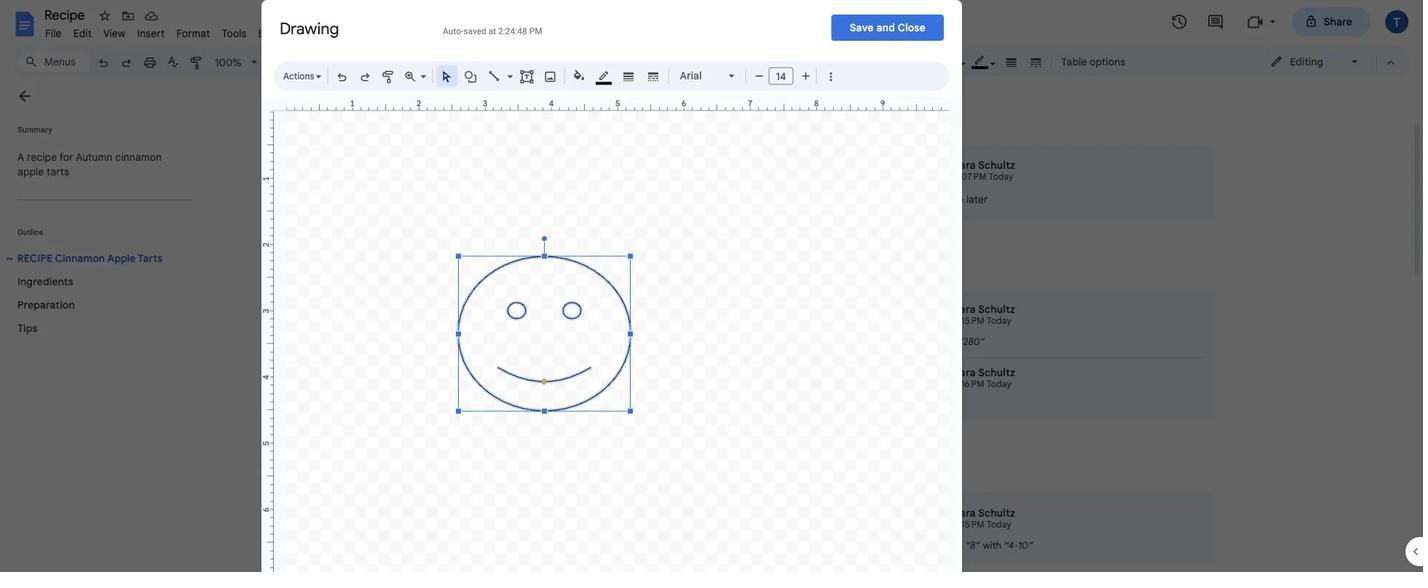 Task type: vqa. For each thing, say whether or not it's contained in the screenshot.
the Zoom text box
no



Task type: describe. For each thing, give the bounding box(es) containing it.
saved
[[464, 26, 487, 36]]

tara for tara schultz image corresponding to tara schultz 2:15 pm today
[[955, 507, 976, 520]]

2:16 pm
[[955, 379, 985, 390]]

schultz inside tara schultz 2:16 pm today
[[979, 367, 1016, 379]]

tara schultz 2:07 pm today
[[955, 159, 1016, 183]]

table options button
[[1055, 51, 1133, 73]]

at
[[489, 26, 496, 36]]

find out
[[923, 397, 962, 410]]

with
[[984, 540, 1002, 552]]

schultz inside tara schultz 2:07 pm today
[[979, 159, 1016, 172]]

tara schultz image for tara schultz 2:16 pm today
[[923, 366, 946, 389]]

replace later
[[926, 193, 989, 206]]

"4-
[[1005, 540, 1019, 552]]

close
[[898, 21, 926, 34]]

tara for tara schultz 2:07 pm today's tara schultz image
[[955, 159, 976, 172]]

drawing
[[280, 18, 339, 39]]

drawing application
[[0, 0, 1424, 573]]

tara schultz 2:15 pm today for delete: "280"
[[955, 303, 1016, 327]]

"8"
[[966, 540, 981, 552]]

auto-saved at 2:24:48 pm
[[443, 26, 543, 36]]

table options
[[1062, 55, 1126, 68]]

save and close button
[[832, 15, 944, 41]]

tara schultz image for tara schultz 2:15 pm today
[[923, 302, 946, 326]]

tara for tara schultz 2:15 pm today tara schultz icon
[[955, 303, 976, 316]]

tara schultz image for tara schultz 2:07 pm today
[[923, 158, 946, 181]]

2 schultz from the top
[[979, 303, 1016, 316]]

replace: "8" with "4-10"
[[923, 540, 1034, 552]]

main toolbar
[[90, 0, 1133, 565]]

today inside tara schultz 2:07 pm today
[[989, 172, 1014, 183]]

delete: "280"
[[923, 336, 985, 348]]

auto-
[[443, 26, 464, 36]]

"280"
[[959, 336, 985, 348]]

pm
[[530, 26, 543, 36]]

tara for tara schultz 2:16 pm today tara schultz icon
[[955, 367, 976, 379]]

tara schultz image for tara schultz 2:15 pm today
[[923, 506, 946, 530]]

save
[[850, 21, 874, 34]]

2:15 pm for "8"
[[955, 520, 985, 531]]

menu bar banner
[[0, 0, 1424, 573]]

later
[[967, 193, 989, 206]]

replace
[[926, 193, 964, 206]]

2:07 pm
[[955, 172, 987, 183]]

drawing heading
[[280, 18, 426, 39]]

and
[[877, 21, 896, 34]]



Task type: locate. For each thing, give the bounding box(es) containing it.
1 vertical spatial 2:15 pm
[[955, 520, 985, 531]]

0 vertical spatial tara schultz image
[[923, 302, 946, 326]]

tara
[[955, 159, 976, 172], [955, 303, 976, 316], [955, 367, 976, 379], [955, 507, 976, 520]]

Rename text field
[[39, 6, 93, 23]]

out
[[946, 397, 962, 410]]

menu bar
[[39, 19, 349, 43]]

3 tara from the top
[[955, 367, 976, 379]]

0 vertical spatial 2:15 pm
[[955, 316, 985, 327]]

tara schultz image up replace on the right top
[[923, 158, 946, 181]]

2 tara from the top
[[955, 303, 976, 316]]

today right '2:16 pm'
[[987, 379, 1012, 390]]

tara schultz image up "find" at the bottom right of the page
[[923, 366, 946, 389]]

tara schultz 2:15 pm today for with
[[955, 507, 1016, 531]]

2:24:48
[[499, 26, 527, 36]]

save and close
[[850, 21, 926, 34]]

schultz up later
[[979, 159, 1016, 172]]

today up with
[[987, 520, 1012, 531]]

2 2:15 pm from the top
[[955, 520, 985, 531]]

2 tara schultz image from the top
[[923, 506, 946, 530]]

today right 2:07 pm
[[989, 172, 1014, 183]]

10"
[[1019, 540, 1034, 552]]

2:15 pm
[[955, 316, 985, 327], [955, 520, 985, 531]]

1 tara schultz image from the top
[[923, 302, 946, 326]]

2 tara schultz image from the top
[[923, 366, 946, 389]]

3 schultz from the top
[[979, 367, 1016, 379]]

tara down "280"
[[955, 367, 976, 379]]

tara schultz 2:15 pm today up replace: "8" with "4-10"
[[955, 507, 1016, 531]]

tara schultz image up delete:
[[923, 302, 946, 326]]

4 tara from the top
[[955, 507, 976, 520]]

tara inside tara schultz 2:16 pm today
[[955, 367, 976, 379]]

tara up "280"
[[955, 303, 976, 316]]

2:15 pm for "280"
[[955, 316, 985, 327]]

replace:
[[923, 540, 963, 552]]

1 vertical spatial tara schultz image
[[923, 506, 946, 530]]

today up tara schultz 2:16 pm today
[[987, 316, 1012, 327]]

tara up replace later
[[955, 159, 976, 172]]

tara schultz 2:15 pm today up "280"
[[955, 303, 1016, 327]]

tara schultz 2:15 pm today
[[955, 303, 1016, 327], [955, 507, 1016, 531]]

tara schultz image up "replace:" on the right
[[923, 506, 946, 530]]

2 tara schultz 2:15 pm today from the top
[[955, 507, 1016, 531]]

drawing dialog
[[262, 0, 963, 573]]

tara up "8"
[[955, 507, 976, 520]]

2:15 pm up "280"
[[955, 316, 985, 327]]

tara schultz image
[[923, 302, 946, 326], [923, 366, 946, 389]]

tara schultz image
[[923, 158, 946, 181], [923, 506, 946, 530]]

4 schultz from the top
[[979, 507, 1016, 520]]

1 vertical spatial tara schultz image
[[923, 366, 946, 389]]

0 vertical spatial tara schultz 2:15 pm today
[[955, 303, 1016, 327]]

1 schultz from the top
[[979, 159, 1016, 172]]

find
[[923, 397, 943, 410]]

menu bar inside menu bar 'banner'
[[39, 19, 349, 43]]

options
[[1090, 55, 1126, 68]]

1 tara schultz 2:15 pm today from the top
[[955, 303, 1016, 327]]

tara inside tara schultz 2:07 pm today
[[955, 159, 976, 172]]

2:15 pm up "8"
[[955, 520, 985, 531]]

Menus field
[[18, 52, 91, 72]]

schultz up with
[[979, 507, 1016, 520]]

today
[[989, 172, 1014, 183], [987, 316, 1012, 327], [987, 379, 1012, 390], [987, 520, 1012, 531]]

1 tara schultz image from the top
[[923, 158, 946, 181]]

today inside tara schultz 2:16 pm today
[[987, 379, 1012, 390]]

1 tara from the top
[[955, 159, 976, 172]]

Star checkbox
[[95, 6, 115, 26]]

0 vertical spatial tara schultz image
[[923, 158, 946, 181]]

schultz down "280"
[[979, 367, 1016, 379]]

tara schultz 2:16 pm today
[[955, 367, 1016, 390]]

table
[[1062, 55, 1088, 68]]

schultz up "280"
[[979, 303, 1016, 316]]

share. private to only me. image
[[1306, 15, 1319, 28]]

1 vertical spatial tara schultz 2:15 pm today
[[955, 507, 1016, 531]]

delete:
[[923, 336, 956, 348]]

schultz
[[979, 159, 1016, 172], [979, 303, 1016, 316], [979, 367, 1016, 379], [979, 507, 1016, 520]]

1 2:15 pm from the top
[[955, 316, 985, 327]]



